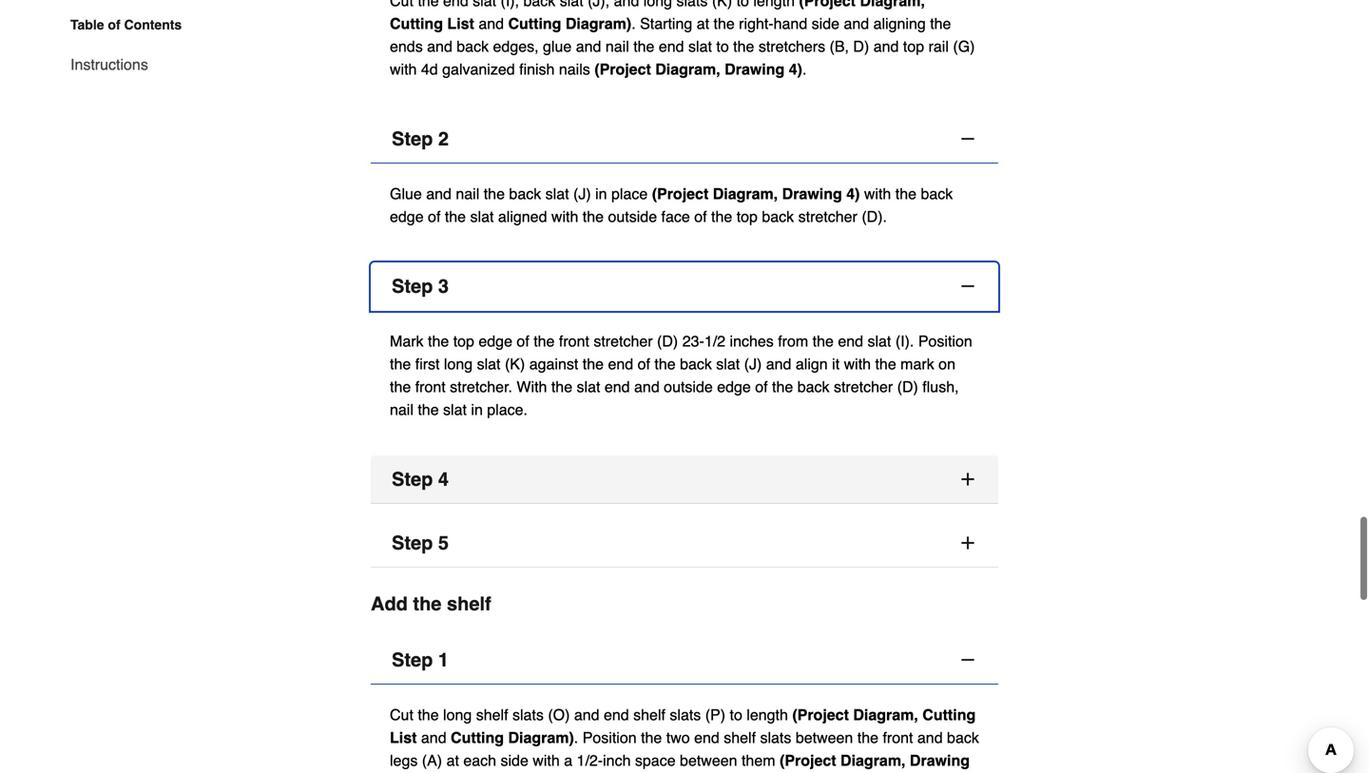 Task type: describe. For each thing, give the bounding box(es) containing it.
slat up aligned
[[546, 185, 569, 203]]

diagram, for (project diagram, drawing 4) .
[[656, 60, 721, 78]]

slat down stretcher.
[[443, 401, 467, 419]]

23-
[[683, 332, 705, 350]]

(b,
[[830, 38, 849, 55]]

4d
[[421, 60, 438, 78]]

project diagram, cutting list
[[390, 706, 976, 747]]

0 horizontal spatial slats
[[513, 706, 544, 724]]

0 horizontal spatial between
[[680, 752, 738, 770]]

1 vertical spatial drawing
[[783, 185, 843, 203]]

of up (k)
[[517, 332, 530, 350]]

outside inside with the back edge of the slat aligned with the outside face of the top back stretcher (d).
[[608, 208, 657, 225]]

cutting inside project diagram, cutting list
[[923, 706, 976, 724]]

cut
[[390, 706, 414, 724]]

(p)
[[706, 706, 726, 724]]

cut the long shelf slats (o) and end shelf slats (p) to length
[[390, 706, 793, 724]]

add the shelf
[[371, 593, 491, 615]]

them
[[742, 752, 776, 770]]

and cutting diagram )
[[421, 729, 574, 747]]

ends
[[390, 38, 423, 55]]

inch
[[603, 752, 631, 770]]

with the back edge of the slat aligned with the outside face of the top back stretcher (d).
[[390, 185, 953, 225]]

glue and nail the back slat (j) in place (project diagram, drawing 4)
[[390, 185, 860, 203]]

(a)
[[422, 752, 442, 770]]

step 2 button
[[371, 115, 999, 164]]

table
[[70, 17, 104, 32]]

place.
[[487, 401, 528, 419]]

diagram)
[[566, 15, 632, 32]]

flush,
[[923, 378, 959, 396]]

shelf up and cutting diagram )
[[476, 706, 508, 724]]

1 horizontal spatial slats
[[670, 706, 701, 724]]

add
[[371, 593, 408, 615]]

diagram, for (project diagram, cutting list
[[860, 0, 925, 9]]

2 vertical spatial edge
[[717, 378, 751, 396]]

diagram
[[508, 729, 569, 747]]

(project diagram, drawing 4) .
[[595, 60, 807, 78]]

with
[[517, 378, 547, 396]]

aligning
[[874, 15, 926, 32]]

table of contents element
[[55, 15, 182, 76]]

1 horizontal spatial between
[[796, 729, 854, 747]]

project for cutting
[[798, 706, 849, 724]]

minus image for step 1
[[959, 651, 978, 670]]

galvanized
[[442, 60, 515, 78]]

minus image for step 2
[[959, 129, 978, 148]]

step 3
[[392, 275, 449, 297]]

side inside . position the two end shelf slats between the front and back legs (a) at each side with a 1/2-inch space between them
[[501, 752, 529, 770]]

step 5
[[392, 532, 449, 554]]

each
[[464, 752, 497, 770]]

1 vertical spatial stretcher
[[594, 332, 653, 350]]

glue
[[543, 38, 572, 55]]

stretcher.
[[450, 378, 513, 396]]

slat inside with the back edge of the slat aligned with the outside face of the top back stretcher (d).
[[470, 208, 494, 225]]

of down inches
[[756, 378, 768, 396]]

of inside "element"
[[108, 17, 120, 32]]

with inside . position the two end shelf slats between the front and back legs (a) at each side with a 1/2-inch space between them
[[533, 752, 560, 770]]

)
[[569, 729, 574, 747]]

d)
[[854, 38, 870, 55]]

mark
[[901, 355, 935, 373]]

from
[[778, 332, 809, 350]]

two
[[667, 729, 690, 747]]

1 vertical spatial front
[[415, 378, 446, 396]]

nails
[[559, 60, 591, 78]]

(o)
[[548, 706, 570, 724]]

. for end
[[574, 729, 579, 747]]

end inside . starting at the right-hand side and aligning the ends and back edges, glue and nail the end slat to the stretchers (b, d) and top rail (g) with 4d galvanized finish nails
[[659, 38, 684, 55]]

( for drawing
[[780, 752, 785, 770]]

edges,
[[493, 38, 539, 55]]

step for step 3
[[392, 275, 433, 297]]

4
[[438, 468, 449, 490]]

top inside . starting at the right-hand side and aligning the ends and back edges, glue and nail the end slat to the stretchers (b, d) and top rail (g) with 4d galvanized finish nails
[[904, 38, 925, 55]]

it
[[832, 355, 840, 373]]

and cutting diagram)
[[479, 15, 632, 32]]

slat up stretcher.
[[477, 355, 501, 373]]

instructions
[[70, 56, 148, 73]]

side inside . starting at the right-hand side and aligning the ends and back edges, glue and nail the end slat to the stretchers (b, d) and top rail (g) with 4d galvanized finish nails
[[812, 15, 840, 32]]

slat inside . starting at the right-hand side and aligning the ends and back edges, glue and nail the end slat to the stretchers (b, d) and top rail (g) with 4d galvanized finish nails
[[689, 38, 712, 55]]

2
[[438, 128, 449, 150]]

instructions link
[[70, 42, 148, 76]]

(project for (project diagram, drawing 4) .
[[595, 60, 651, 78]]

(i).
[[896, 332, 914, 350]]

0 horizontal spatial (j)
[[574, 185, 591, 203]]

step for step 2
[[392, 128, 433, 150]]

shelf inside . position the two end shelf slats between the front and back legs (a) at each side with a 1/2-inch space between them
[[724, 729, 756, 747]]

1/2-
[[577, 752, 603, 770]]

shelf up space
[[634, 706, 666, 724]]

front inside . position the two end shelf slats between the front and back legs (a) at each side with a 1/2-inch space between them
[[883, 729, 914, 747]]

align
[[796, 355, 828, 373]]

on
[[939, 355, 956, 373]]

1 vertical spatial 4)
[[847, 185, 860, 203]]

1 horizontal spatial in
[[596, 185, 607, 203]]

long inside mark the top edge of the front stretcher (d) 23-1/2 inches from the end slat (i). position the first long slat (k) against the end of the back slat (j) and align it with the mark on the front stretcher. with the slat end and outside edge of the back stretcher (d) flush, nail the slat in place.
[[444, 355, 473, 373]]

. for right-
[[632, 15, 636, 32]]

face
[[662, 208, 690, 225]]

slat left (i). in the top of the page
[[868, 332, 892, 350]]

(project diagram, cutting list
[[390, 0, 925, 32]]

end right against
[[608, 355, 634, 373]]

to inside . starting at the right-hand side and aligning the ends and back edges, glue and nail the end slat to the stretchers (b, d) and top rail (g) with 4d galvanized finish nails
[[717, 38, 729, 55]]

step 5 button
[[371, 519, 999, 568]]

project diagram, drawing
[[390, 752, 970, 773]]



Task type: vqa. For each thing, say whether or not it's contained in the screenshot.
at to the top
yes



Task type: locate. For each thing, give the bounding box(es) containing it.
(project right "nails"
[[595, 60, 651, 78]]

outside down place
[[608, 208, 657, 225]]

1 horizontal spatial (d)
[[898, 378, 919, 396]]

project inside project diagram, drawing
[[785, 752, 837, 770]]

stretcher inside with the back edge of the slat aligned with the outside face of the top back stretcher (d).
[[799, 208, 858, 225]]

0 horizontal spatial top
[[453, 332, 475, 350]]

contents
[[124, 17, 182, 32]]

1 vertical spatial (project
[[595, 60, 651, 78]]

0 horizontal spatial front
[[415, 378, 446, 396]]

plus image inside step 5 button
[[959, 534, 978, 553]]

( for cutting
[[793, 706, 798, 724]]

of right table
[[108, 17, 120, 32]]

minus image inside step 3 button
[[959, 277, 978, 296]]

step
[[392, 128, 433, 150], [392, 275, 433, 297], [392, 468, 433, 490], [392, 532, 433, 554], [392, 649, 433, 671]]

drawing for (project
[[725, 60, 785, 78]]

1/2
[[705, 332, 726, 350]]

shelf up 1
[[447, 593, 491, 615]]

edge
[[390, 208, 424, 225], [479, 332, 513, 350], [717, 378, 751, 396]]

shelf
[[447, 593, 491, 615], [476, 706, 508, 724], [634, 706, 666, 724], [724, 729, 756, 747]]

2 horizontal spatial front
[[883, 729, 914, 747]]

edge up (k)
[[479, 332, 513, 350]]

inches
[[730, 332, 774, 350]]

0 vertical spatial (project
[[799, 0, 856, 9]]

plus image for step 4
[[959, 470, 978, 489]]

. starting at the right-hand side and aligning the ends and back edges, glue and nail the end slat to the stretchers (b, d) and top rail (g) with 4d galvanized finish nails
[[390, 15, 975, 78]]

front
[[559, 332, 590, 350], [415, 378, 446, 396], [883, 729, 914, 747]]

of up 3
[[428, 208, 441, 225]]

1 horizontal spatial to
[[730, 706, 743, 724]]

0 horizontal spatial in
[[471, 401, 483, 419]]

slat down against
[[577, 378, 601, 396]]

(j) left place
[[574, 185, 591, 203]]

step left 4
[[392, 468, 433, 490]]

5 step from the top
[[392, 649, 433, 671]]

(g)
[[953, 38, 975, 55]]

(d)
[[657, 332, 678, 350], [898, 378, 919, 396]]

0 vertical spatial side
[[812, 15, 840, 32]]

legs
[[390, 752, 418, 770]]

stretchers
[[759, 38, 826, 55]]

0 vertical spatial (
[[793, 706, 798, 724]]

end down starting
[[659, 38, 684, 55]]

of right face
[[695, 208, 707, 225]]

side up (b,
[[812, 15, 840, 32]]

side
[[812, 15, 840, 32], [501, 752, 529, 770]]

top right face
[[737, 208, 758, 225]]

0 vertical spatial 4)
[[789, 60, 803, 78]]

step 1 button
[[371, 636, 999, 685]]

slats up diagram
[[513, 706, 544, 724]]

2 vertical spatial nail
[[390, 401, 414, 419]]

0 horizontal spatial list
[[390, 729, 417, 747]]

first
[[415, 355, 440, 373]]

1 horizontal spatial side
[[812, 15, 840, 32]]

edge for slat
[[390, 208, 424, 225]]

stretcher
[[799, 208, 858, 225], [594, 332, 653, 350], [834, 378, 893, 396]]

2 vertical spatial minus image
[[959, 651, 978, 670]]

diagram, inside (project diagram, cutting list
[[860, 0, 925, 9]]

0 vertical spatial plus image
[[959, 470, 978, 489]]

position up inch
[[583, 729, 637, 747]]

outside
[[608, 208, 657, 225], [664, 378, 713, 396]]

2 plus image from the top
[[959, 534, 978, 553]]

1 vertical spatial top
[[737, 208, 758, 225]]

.
[[632, 15, 636, 32], [803, 60, 807, 78], [574, 729, 579, 747]]

0 horizontal spatial nail
[[390, 401, 414, 419]]

0 vertical spatial (d)
[[657, 332, 678, 350]]

step 3 button
[[371, 263, 999, 311]]

top inside with the back edge of the slat aligned with the outside face of the top back stretcher (d).
[[737, 208, 758, 225]]

1 horizontal spatial (j)
[[744, 355, 762, 373]]

step left 2
[[392, 128, 433, 150]]

1 vertical spatial .
[[803, 60, 807, 78]]

slat left aligned
[[470, 208, 494, 225]]

0 vertical spatial front
[[559, 332, 590, 350]]

1 horizontal spatial at
[[697, 15, 710, 32]]

position
[[919, 332, 973, 350], [583, 729, 637, 747]]

0 vertical spatial position
[[919, 332, 973, 350]]

0 vertical spatial (j)
[[574, 185, 591, 203]]

top inside mark the top edge of the front stretcher (d) 23-1/2 inches from the end slat (i). position the first long slat (k) against the end of the back slat (j) and align it with the mark on the front stretcher. with the slat end and outside edge of the back stretcher (d) flush, nail the slat in place.
[[453, 332, 475, 350]]

at inside . starting at the right-hand side and aligning the ends and back edges, glue and nail the end slat to the stretchers (b, d) and top rail (g) with 4d galvanized finish nails
[[697, 15, 710, 32]]

0 vertical spatial to
[[717, 38, 729, 55]]

project for drawing
[[785, 752, 837, 770]]

to right the (p)
[[730, 706, 743, 724]]

list up galvanized
[[447, 15, 475, 32]]

long up and cutting diagram )
[[443, 706, 472, 724]]

long
[[444, 355, 473, 373], [443, 706, 472, 724]]

(project up hand
[[799, 0, 856, 9]]

2 horizontal spatial nail
[[606, 38, 629, 55]]

slat up the (project diagram, drawing 4) .
[[689, 38, 712, 55]]

edge down glue
[[390, 208, 424, 225]]

. down stretchers
[[803, 60, 807, 78]]

(project
[[799, 0, 856, 9], [595, 60, 651, 78], [652, 185, 709, 203]]

( right the them
[[780, 752, 785, 770]]

0 horizontal spatial 4)
[[789, 60, 803, 78]]

2 vertical spatial top
[[453, 332, 475, 350]]

plus image
[[959, 470, 978, 489], [959, 534, 978, 553]]

step for step 4
[[392, 468, 433, 490]]

2 step from the top
[[392, 275, 433, 297]]

. up 1/2-
[[574, 729, 579, 747]]

1 horizontal spatial list
[[447, 15, 475, 32]]

at
[[697, 15, 710, 32], [447, 752, 459, 770]]

mark
[[390, 332, 424, 350]]

between
[[796, 729, 854, 747], [680, 752, 738, 770]]

1 horizontal spatial .
[[632, 15, 636, 32]]

side down and cutting diagram )
[[501, 752, 529, 770]]

0 vertical spatial outside
[[608, 208, 657, 225]]

nail down diagram)
[[606, 38, 629, 55]]

. position the two end shelf slats between the front and back legs (a) at each side with a 1/2-inch space between them
[[390, 729, 980, 770]]

1 horizontal spatial nail
[[456, 185, 480, 203]]

step left 3
[[392, 275, 433, 297]]

0 vertical spatial stretcher
[[799, 208, 858, 225]]

list inside (project diagram, cutting list
[[447, 15, 475, 32]]

1 vertical spatial (j)
[[744, 355, 762, 373]]

0 horizontal spatial (project
[[595, 60, 651, 78]]

0 vertical spatial edge
[[390, 208, 424, 225]]

cutting
[[390, 15, 443, 32], [508, 15, 562, 32], [923, 706, 976, 724], [451, 729, 504, 747]]

list up legs
[[390, 729, 417, 747]]

1 horizontal spatial outside
[[664, 378, 713, 396]]

length
[[747, 706, 788, 724]]

nail inside . starting at the right-hand side and aligning the ends and back edges, glue and nail the end slat to the stretchers (b, d) and top rail (g) with 4d galvanized finish nails
[[606, 38, 629, 55]]

2 minus image from the top
[[959, 277, 978, 296]]

slats
[[513, 706, 544, 724], [670, 706, 701, 724], [760, 729, 792, 747]]

of
[[108, 17, 120, 32], [428, 208, 441, 225], [695, 208, 707, 225], [517, 332, 530, 350], [638, 355, 651, 373], [756, 378, 768, 396]]

step for step 1
[[392, 649, 433, 671]]

aligned
[[498, 208, 547, 225]]

1 step from the top
[[392, 128, 433, 150]]

0 vertical spatial in
[[596, 185, 607, 203]]

1 vertical spatial long
[[443, 706, 472, 724]]

rail
[[929, 38, 949, 55]]

(d).
[[862, 208, 887, 225]]

1 vertical spatial minus image
[[959, 277, 978, 296]]

step 2
[[392, 128, 449, 150]]

1 vertical spatial between
[[680, 752, 738, 770]]

2 vertical spatial (project
[[652, 185, 709, 203]]

with right aligned
[[552, 208, 579, 225]]

0 horizontal spatial at
[[447, 752, 459, 770]]

nail down mark
[[390, 401, 414, 419]]

position up on
[[919, 332, 973, 350]]

project
[[798, 706, 849, 724], [785, 752, 837, 770]]

2 long from the top
[[443, 706, 472, 724]]

diagram, inside project diagram, drawing
[[841, 752, 906, 770]]

4 step from the top
[[392, 532, 433, 554]]

0 vertical spatial list
[[447, 15, 475, 32]]

slats down length at the bottom
[[760, 729, 792, 747]]

3 step from the top
[[392, 468, 433, 490]]

0 horizontal spatial (
[[780, 752, 785, 770]]

stretcher left (d).
[[799, 208, 858, 225]]

project right the them
[[785, 752, 837, 770]]

with up (d).
[[865, 185, 892, 203]]

1 vertical spatial list
[[390, 729, 417, 747]]

2 vertical spatial stretcher
[[834, 378, 893, 396]]

(project inside (project diagram, cutting list
[[799, 0, 856, 9]]

minus image
[[959, 129, 978, 148], [959, 277, 978, 296], [959, 651, 978, 670]]

1 horizontal spatial front
[[559, 332, 590, 350]]

slat down '1/2'
[[717, 355, 740, 373]]

(d) left 23- at the top of the page
[[657, 332, 678, 350]]

step 4
[[392, 468, 449, 490]]

with inside mark the top edge of the front stretcher (d) 23-1/2 inches from the end slat (i). position the first long slat (k) against the end of the back slat (j) and align it with the mark on the front stretcher. with the slat end and outside edge of the back stretcher (d) flush, nail the slat in place.
[[844, 355, 871, 373]]

1 horizontal spatial (project
[[652, 185, 709, 203]]

2 horizontal spatial top
[[904, 38, 925, 55]]

slats inside . position the two end shelf slats between the front and back legs (a) at each side with a 1/2-inch space between them
[[760, 729, 792, 747]]

step 1
[[392, 649, 449, 671]]

edge inside with the back edge of the slat aligned with the outside face of the top back stretcher (d).
[[390, 208, 424, 225]]

0 vertical spatial drawing
[[725, 60, 785, 78]]

5
[[438, 532, 449, 554]]

drawing inside project diagram, drawing
[[910, 752, 970, 770]]

to
[[717, 38, 729, 55], [730, 706, 743, 724]]

plus image for step 5
[[959, 534, 978, 553]]

list
[[447, 15, 475, 32], [390, 729, 417, 747]]

edge down inches
[[717, 378, 751, 396]]

minus image inside the step 1 button
[[959, 651, 978, 670]]

(j) down inches
[[744, 355, 762, 373]]

0 vertical spatial top
[[904, 38, 925, 55]]

1 plus image from the top
[[959, 470, 978, 489]]

1 vertical spatial (d)
[[898, 378, 919, 396]]

shelf up the them
[[724, 729, 756, 747]]

drawing for project
[[910, 752, 970, 770]]

list for (project diagram, cutting list
[[447, 15, 475, 32]]

step 4 button
[[371, 456, 999, 504]]

(d) down mark
[[898, 378, 919, 396]]

1 horizontal spatial top
[[737, 208, 758, 225]]

of down step 3 button
[[638, 355, 651, 373]]

1 vertical spatial in
[[471, 401, 483, 419]]

position inside mark the top edge of the front stretcher (d) 23-1/2 inches from the end slat (i). position the first long slat (k) against the end of the back slat (j) and align it with the mark on the front stretcher. with the slat end and outside edge of the back stretcher (d) flush, nail the slat in place.
[[919, 332, 973, 350]]

place
[[612, 185, 648, 203]]

3
[[438, 275, 449, 297]]

with right it
[[844, 355, 871, 373]]

(project up face
[[652, 185, 709, 203]]

in down stretcher.
[[471, 401, 483, 419]]

hand
[[774, 15, 808, 32]]

0 horizontal spatial to
[[717, 38, 729, 55]]

top up stretcher.
[[453, 332, 475, 350]]

0 horizontal spatial .
[[574, 729, 579, 747]]

1 horizontal spatial edge
[[479, 332, 513, 350]]

0 vertical spatial .
[[632, 15, 636, 32]]

end up inch
[[604, 706, 629, 724]]

end right with at the left of page
[[605, 378, 630, 396]]

1 vertical spatial side
[[501, 752, 529, 770]]

1 horizontal spatial (
[[793, 706, 798, 724]]

outside down 23- at the top of the page
[[664, 378, 713, 396]]

end up it
[[838, 332, 864, 350]]

diagram, for project diagram, drawing
[[841, 752, 906, 770]]

0 vertical spatial long
[[444, 355, 473, 373]]

1 vertical spatial plus image
[[959, 534, 978, 553]]

end
[[659, 38, 684, 55], [838, 332, 864, 350], [608, 355, 634, 373], [605, 378, 630, 396], [604, 706, 629, 724], [694, 729, 720, 747]]

edge for front
[[479, 332, 513, 350]]

long right first
[[444, 355, 473, 373]]

space
[[635, 752, 676, 770]]

0 horizontal spatial outside
[[608, 208, 657, 225]]

2 horizontal spatial (project
[[799, 0, 856, 9]]

at inside . position the two end shelf slats between the front and back legs (a) at each side with a 1/2-inch space between them
[[447, 752, 459, 770]]

minus image for step 3
[[959, 277, 978, 296]]

(j)
[[574, 185, 591, 203], [744, 355, 762, 373]]

0 vertical spatial between
[[796, 729, 854, 747]]

2 horizontal spatial .
[[803, 60, 807, 78]]

and inside . position the two end shelf slats between the front and back legs (a) at each side with a 1/2-inch space between them
[[918, 729, 943, 747]]

step left '5'
[[392, 532, 433, 554]]

(
[[793, 706, 798, 724], [780, 752, 785, 770]]

in inside mark the top edge of the front stretcher (d) 23-1/2 inches from the end slat (i). position the first long slat (k) against the end of the back slat (j) and align it with the mark on the front stretcher. with the slat end and outside edge of the back stretcher (d) flush, nail the slat in place.
[[471, 401, 483, 419]]

outside inside mark the top edge of the front stretcher (d) 23-1/2 inches from the end slat (i). position the first long slat (k) against the end of the back slat (j) and align it with the mark on the front stretcher. with the slat end and outside edge of the back stretcher (d) flush, nail the slat in place.
[[664, 378, 713, 396]]

table of contents
[[70, 17, 182, 32]]

nail right glue
[[456, 185, 480, 203]]

1 vertical spatial outside
[[664, 378, 713, 396]]

with
[[390, 60, 417, 78], [865, 185, 892, 203], [552, 208, 579, 225], [844, 355, 871, 373], [533, 752, 560, 770]]

list inside project diagram, cutting list
[[390, 729, 417, 747]]

right-
[[739, 15, 774, 32]]

cutting inside (project diagram, cutting list
[[390, 15, 443, 32]]

1 minus image from the top
[[959, 129, 978, 148]]

1 vertical spatial (
[[780, 752, 785, 770]]

back inside . starting at the right-hand side and aligning the ends and back edges, glue and nail the end slat to the stretchers (b, d) and top rail (g) with 4d galvanized finish nails
[[457, 38, 489, 55]]

position inside . position the two end shelf slats between the front and back legs (a) at each side with a 1/2-inch space between them
[[583, 729, 637, 747]]

with left a
[[533, 752, 560, 770]]

plus image inside step 4 button
[[959, 470, 978, 489]]

list for project diagram, cutting list
[[390, 729, 417, 747]]

2 horizontal spatial edge
[[717, 378, 751, 396]]

0 vertical spatial minus image
[[959, 129, 978, 148]]

a
[[564, 752, 573, 770]]

finish
[[519, 60, 555, 78]]

at right (a) at left
[[447, 752, 459, 770]]

back
[[457, 38, 489, 55], [509, 185, 541, 203], [921, 185, 953, 203], [762, 208, 794, 225], [680, 355, 712, 373], [798, 378, 830, 396], [947, 729, 980, 747]]

1 horizontal spatial 4)
[[847, 185, 860, 203]]

1 vertical spatial to
[[730, 706, 743, 724]]

diagram, inside project diagram, cutting list
[[854, 706, 919, 724]]

0 vertical spatial project
[[798, 706, 849, 724]]

nail inside mark the top edge of the front stretcher (d) 23-1/2 inches from the end slat (i). position the first long slat (k) against the end of the back slat (j) and align it with the mark on the front stretcher. with the slat end and outside edge of the back stretcher (d) flush, nail the slat in place.
[[390, 401, 414, 419]]

end inside . position the two end shelf slats between the front and back legs (a) at each side with a 1/2-inch space between them
[[694, 729, 720, 747]]

1 vertical spatial nail
[[456, 185, 480, 203]]

3 minus image from the top
[[959, 651, 978, 670]]

project inside project diagram, cutting list
[[798, 706, 849, 724]]

. inside . starting at the right-hand side and aligning the ends and back edges, glue and nail the end slat to the stretchers (b, d) and top rail (g) with 4d galvanized finish nails
[[632, 15, 636, 32]]

0 horizontal spatial edge
[[390, 208, 424, 225]]

step for step 5
[[392, 532, 433, 554]]

slats up two
[[670, 706, 701, 724]]

(k)
[[505, 355, 525, 373]]

with inside . starting at the right-hand side and aligning the ends and back edges, glue and nail the end slat to the stretchers (b, d) and top rail (g) with 4d galvanized finish nails
[[390, 60, 417, 78]]

end down the (p)
[[694, 729, 720, 747]]

(j) inside mark the top edge of the front stretcher (d) 23-1/2 inches from the end slat (i). position the first long slat (k) against the end of the back slat (j) and align it with the mark on the front stretcher. with the slat end and outside edge of the back stretcher (d) flush, nail the slat in place.
[[744, 355, 762, 373]]

stretcher left 23- at the top of the page
[[594, 332, 653, 350]]

1 long from the top
[[444, 355, 473, 373]]

mark the top edge of the front stretcher (d) 23-1/2 inches from the end slat (i). position the first long slat (k) against the end of the back slat (j) and align it with the mark on the front stretcher. with the slat end and outside edge of the back stretcher (d) flush, nail the slat in place.
[[390, 332, 973, 419]]

with down ends
[[390, 60, 417, 78]]

top
[[904, 38, 925, 55], [737, 208, 758, 225], [453, 332, 475, 350]]

0 horizontal spatial position
[[583, 729, 637, 747]]

0 vertical spatial nail
[[606, 38, 629, 55]]

2 vertical spatial drawing
[[910, 752, 970, 770]]

project right length at the bottom
[[798, 706, 849, 724]]

starting
[[640, 15, 693, 32]]

1 vertical spatial position
[[583, 729, 637, 747]]

stretcher down it
[[834, 378, 893, 396]]

0 vertical spatial at
[[697, 15, 710, 32]]

(project for (project diagram, cutting list
[[799, 0, 856, 9]]

. inside . position the two end shelf slats between the front and back legs (a) at each side with a 1/2-inch space between them
[[574, 729, 579, 747]]

1 vertical spatial project
[[785, 752, 837, 770]]

( right length at the bottom
[[793, 706, 798, 724]]

to up the (project diagram, drawing 4) .
[[717, 38, 729, 55]]

2 horizontal spatial slats
[[760, 729, 792, 747]]

glue
[[390, 185, 422, 203]]

1 horizontal spatial position
[[919, 332, 973, 350]]

0 horizontal spatial (d)
[[657, 332, 678, 350]]

. left starting
[[632, 15, 636, 32]]

minus image inside step 2 button
[[959, 129, 978, 148]]

1 vertical spatial at
[[447, 752, 459, 770]]

step left 1
[[392, 649, 433, 671]]

against
[[530, 355, 579, 373]]

0 horizontal spatial side
[[501, 752, 529, 770]]

1
[[438, 649, 449, 671]]

top left rail
[[904, 38, 925, 55]]

diagram, for project diagram, cutting list
[[854, 706, 919, 724]]

2 vertical spatial .
[[574, 729, 579, 747]]

back inside . position the two end shelf slats between the front and back legs (a) at each side with a 1/2-inch space between them
[[947, 729, 980, 747]]

at right starting
[[697, 15, 710, 32]]

in left place
[[596, 185, 607, 203]]

nail
[[606, 38, 629, 55], [456, 185, 480, 203], [390, 401, 414, 419]]

1 vertical spatial edge
[[479, 332, 513, 350]]

4)
[[789, 60, 803, 78], [847, 185, 860, 203]]

drawing
[[725, 60, 785, 78], [783, 185, 843, 203], [910, 752, 970, 770]]



